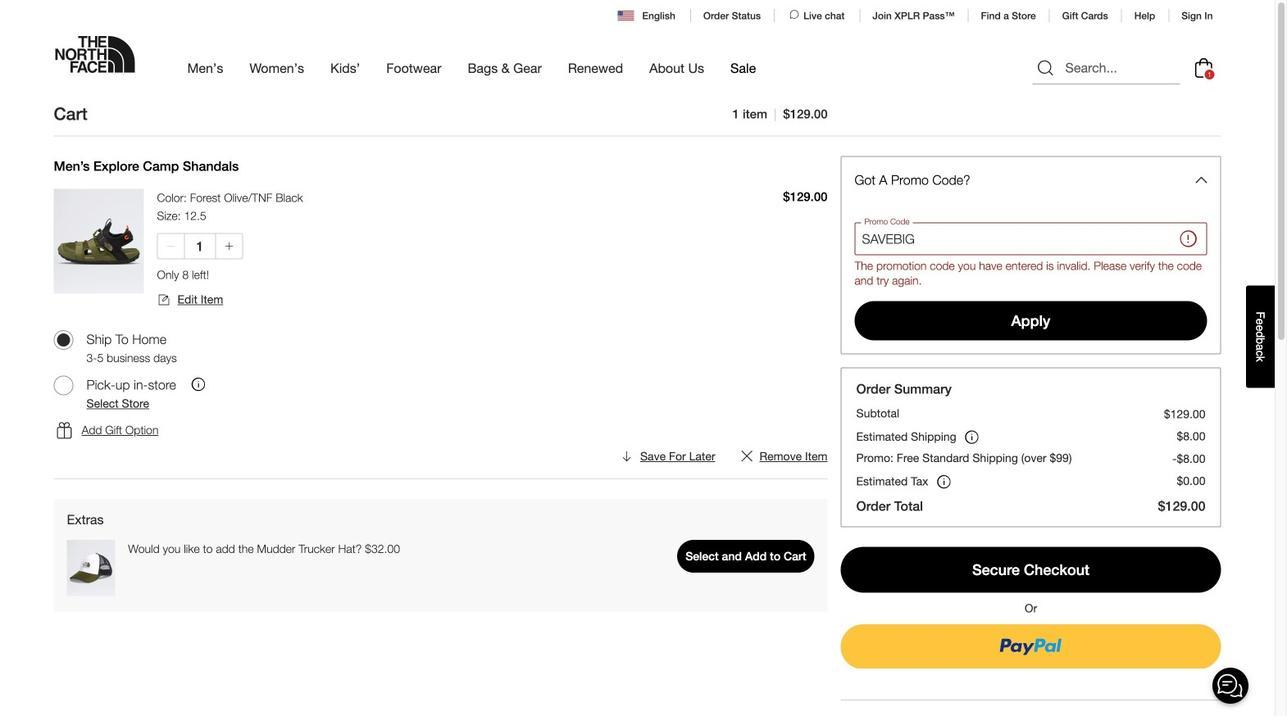 Task type: describe. For each thing, give the bounding box(es) containing it.
remove item image
[[742, 451, 753, 462]]

estimated tax tooltip image
[[935, 473, 953, 492]]

search all image
[[1036, 58, 1056, 78]]

men's explore camp shandals image
[[54, 189, 144, 294]]

estimated shipping tooltip image
[[963, 429, 982, 447]]

increase image
[[224, 241, 234, 252]]

edit item image
[[157, 293, 171, 307]]



Task type: locate. For each thing, give the bounding box(es) containing it.
alert
[[855, 259, 1208, 288]]

save for later image
[[620, 450, 634, 464]]

mudder trucker hat image
[[67, 541, 115, 597]]

None text field
[[855, 223, 1208, 256]]

None number field
[[185, 234, 215, 259]]

the north face home page image
[[55, 36, 135, 73]]

Search search field
[[1033, 52, 1180, 85]]

this item can be picked up from the selected store depending on the item availability at the store. image
[[189, 376, 208, 394]]



Task type: vqa. For each thing, say whether or not it's contained in the screenshot.
number field
yes



